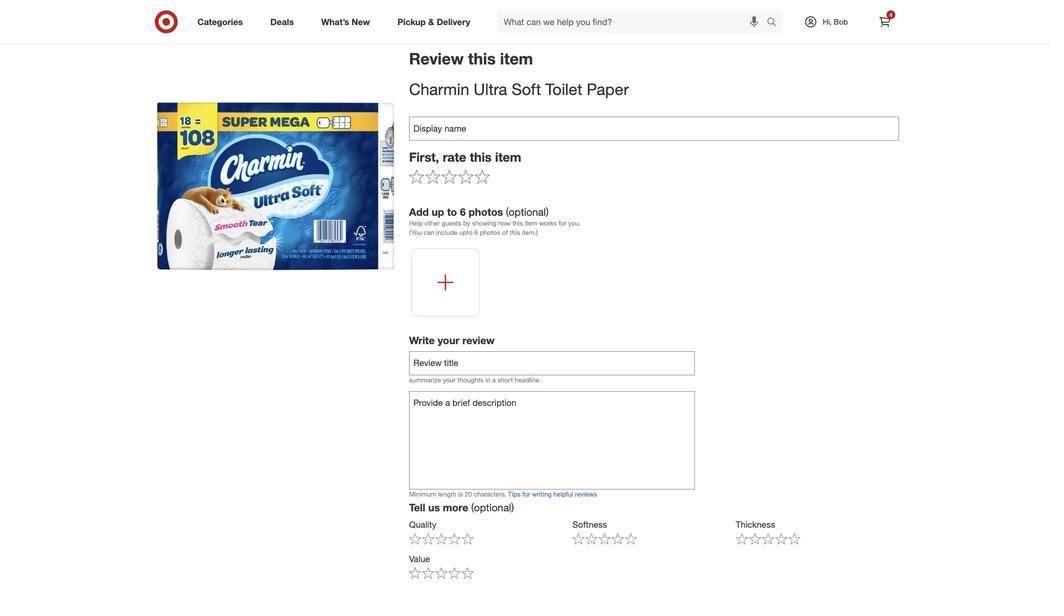 Task type: vqa. For each thing, say whether or not it's contained in the screenshot.
By
yes



Task type: locate. For each thing, give the bounding box(es) containing it.
hi,
[[823, 17, 832, 27]]

tell
[[409, 502, 425, 514]]

4
[[890, 11, 893, 18]]

item
[[500, 49, 533, 68], [495, 150, 521, 165], [525, 219, 538, 228]]

your for write
[[438, 334, 460, 347]]

photos up showing
[[469, 206, 503, 218]]

writing
[[532, 491, 552, 499]]

1 vertical spatial for
[[522, 491, 530, 499]]

search button
[[762, 10, 788, 36]]

helpful
[[554, 491, 573, 499]]

hi, bob
[[823, 17, 848, 27]]

to
[[447, 206, 457, 218]]

& inside 'link'
[[428, 16, 434, 27]]

(optional) up item.)
[[506, 206, 549, 218]]

upto
[[459, 229, 473, 237]]

0 vertical spatial (optional)
[[506, 206, 549, 218]]

for right tips
[[522, 491, 530, 499]]

new
[[543, 11, 557, 20]]

photos down showing
[[480, 229, 500, 237]]

summarize your thoughts in a short headline
[[409, 376, 540, 385]]

0 horizontal spatial &
[[428, 16, 434, 27]]

new
[[352, 16, 370, 27]]

minimum
[[409, 491, 436, 499]]

0 vertical spatial your
[[438, 334, 460, 347]]

6 right to
[[460, 206, 466, 218]]

for left you.
[[559, 219, 566, 228]]

(optional) inside add up to 6 photos (optional) help other guests by showing how this item works for you. (you can include upto 6 photos of this item.)
[[506, 206, 549, 218]]

thoughts
[[458, 376, 484, 385]]

review this item
[[409, 49, 533, 68]]

in
[[485, 376, 490, 385]]

your
[[438, 334, 460, 347], [443, 376, 456, 385]]

your left thoughts
[[443, 376, 456, 385]]

tell us more (optional)
[[409, 502, 514, 514]]

thickness
[[736, 520, 775, 531]]

characters.
[[474, 491, 506, 499]]

this
[[468, 49, 496, 68], [470, 150, 492, 165], [512, 219, 523, 228], [510, 229, 520, 237]]

0 vertical spatial item
[[500, 49, 533, 68]]

item up charmin ultra soft toilet paper at the top
[[500, 49, 533, 68]]

first, rate this item
[[409, 150, 521, 165]]

write
[[409, 334, 435, 347]]

soft
[[512, 79, 541, 99]]

1 vertical spatial item
[[495, 150, 521, 165]]

categories link
[[188, 10, 257, 34]]

tips
[[508, 491, 521, 499]]

reviews
[[575, 491, 597, 499]]

0 vertical spatial photos
[[469, 206, 503, 218]]

0 horizontal spatial 6
[[460, 206, 466, 218]]

2 vertical spatial item
[[525, 219, 538, 228]]

help
[[409, 219, 423, 228]]

6 right the upto
[[475, 229, 478, 237]]

1 vertical spatial 6
[[475, 229, 478, 237]]

save on top gifts & find new deals each week. link
[[386, 0, 665, 24]]

toilet
[[546, 79, 582, 99]]

pickup & delivery
[[397, 16, 470, 27]]

softness
[[573, 520, 607, 531]]

more
[[443, 502, 468, 514]]

up
[[432, 206, 444, 218]]

None text field
[[409, 117, 899, 141]]

(optional)
[[506, 206, 549, 218], [471, 502, 514, 514]]

(optional) down characters.
[[471, 502, 514, 514]]

deals
[[559, 11, 577, 20]]

works
[[539, 219, 557, 228]]

this right how
[[512, 219, 523, 228]]

item right rate
[[495, 150, 521, 165]]

6
[[460, 206, 466, 218], [475, 229, 478, 237]]

charmin ultra soft toilet paper
[[409, 79, 629, 99]]

length
[[438, 491, 456, 499]]

this up ultra on the top
[[468, 49, 496, 68]]

your right write
[[438, 334, 460, 347]]

item up item.)
[[525, 219, 538, 228]]

for inside add up to 6 photos (optional) help other guests by showing how this item works for you. (you can include upto 6 photos of this item.)
[[559, 219, 566, 228]]

& right pickup
[[428, 16, 434, 27]]

a
[[492, 376, 496, 385]]

add
[[409, 206, 429, 218]]

0 vertical spatial for
[[559, 219, 566, 228]]

1 horizontal spatial &
[[521, 11, 526, 20]]

week.
[[598, 11, 618, 20]]

1 vertical spatial your
[[443, 376, 456, 385]]

1 horizontal spatial 6
[[475, 229, 478, 237]]

by
[[463, 219, 470, 228]]

photos
[[469, 206, 503, 218], [480, 229, 500, 237]]

for
[[559, 219, 566, 228], [522, 491, 530, 499]]

1 horizontal spatial for
[[559, 219, 566, 228]]

None text field
[[409, 352, 695, 376], [409, 392, 695, 490], [409, 352, 695, 376], [409, 392, 695, 490]]

& left find
[[521, 11, 526, 20]]

review
[[462, 334, 495, 347]]

&
[[521, 11, 526, 20], [428, 16, 434, 27]]

add up to 6 photos (optional) help other guests by showing how this item works for you. (you can include upto 6 photos of this item.)
[[409, 206, 580, 237]]

each
[[580, 11, 596, 20]]

your for summarize
[[443, 376, 456, 385]]

item.)
[[522, 229, 538, 237]]

headline
[[515, 376, 540, 385]]



Task type: describe. For each thing, give the bounding box(es) containing it.
short
[[498, 376, 513, 385]]

ultra
[[474, 79, 507, 99]]

delivery
[[437, 16, 470, 27]]

pickup & delivery link
[[388, 10, 484, 34]]

can
[[424, 229, 434, 237]]

& inside 'link'
[[521, 11, 526, 20]]

20
[[465, 491, 472, 499]]

find
[[528, 11, 541, 20]]

write your review
[[409, 334, 495, 347]]

0 horizontal spatial for
[[522, 491, 530, 499]]

showing
[[472, 219, 497, 228]]

include
[[436, 229, 458, 237]]

on
[[480, 11, 488, 20]]

what's new link
[[312, 10, 384, 34]]

this right of
[[510, 229, 520, 237]]

save on top gifts & find new deals each week.
[[461, 11, 620, 20]]

summarize
[[409, 376, 441, 385]]

(you
[[409, 229, 422, 237]]

rate
[[443, 150, 466, 165]]

0 vertical spatial 6
[[460, 206, 466, 218]]

what's
[[321, 16, 349, 27]]

bob
[[834, 17, 848, 27]]

save
[[461, 11, 478, 20]]

how
[[498, 219, 511, 228]]

paper
[[587, 79, 629, 99]]

top
[[490, 11, 502, 20]]

this right rate
[[470, 150, 492, 165]]

first,
[[409, 150, 439, 165]]

what's new
[[321, 16, 370, 27]]

tips for writing helpful reviews button
[[508, 490, 597, 500]]

1 vertical spatial (optional)
[[471, 502, 514, 514]]

quality
[[409, 520, 436, 531]]

deals link
[[261, 10, 308, 34]]

search
[[762, 18, 788, 28]]

you.
[[568, 219, 580, 228]]

charmin
[[409, 79, 469, 99]]

guests
[[442, 219, 461, 228]]

us
[[428, 502, 440, 514]]

of
[[502, 229, 508, 237]]

minimum length is 20 characters. tips for writing helpful reviews
[[409, 491, 597, 499]]

1 vertical spatial photos
[[480, 229, 500, 237]]

What can we help you find? suggestions appear below search field
[[497, 10, 770, 34]]

categories
[[197, 16, 243, 27]]

review
[[409, 49, 464, 68]]

other
[[425, 219, 440, 228]]

4 link
[[873, 10, 897, 34]]

item inside add up to 6 photos (optional) help other guests by showing how this item works for you. (you can include upto 6 photos of this item.)
[[525, 219, 538, 228]]

pickup
[[397, 16, 426, 27]]

value
[[409, 554, 430, 565]]

deals
[[270, 16, 294, 27]]

gifts
[[504, 11, 519, 20]]

is
[[458, 491, 463, 499]]



